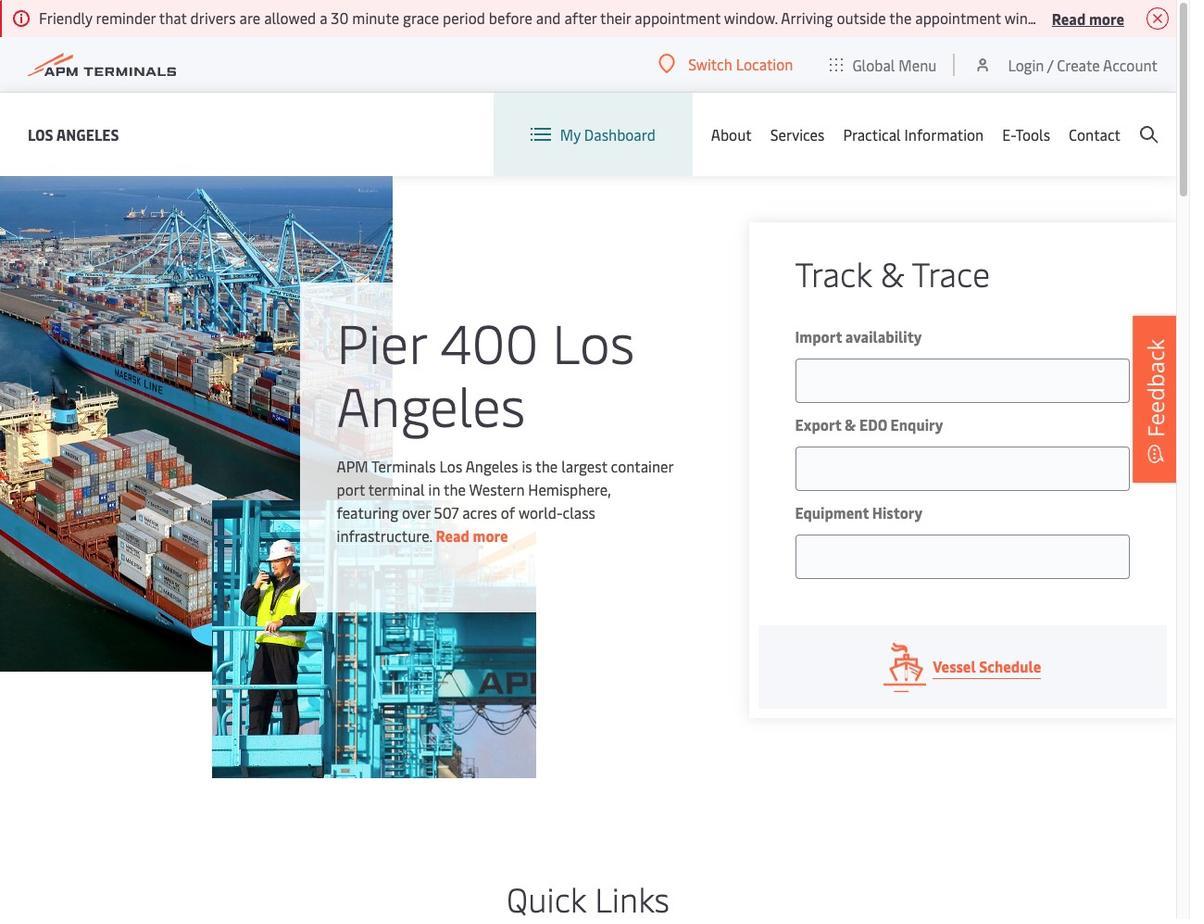 Task type: locate. For each thing, give the bounding box(es) containing it.
more down acres
[[473, 525, 509, 545]]

2 horizontal spatial los
[[553, 304, 635, 378]]

los angeles pier 400 image
[[0, 176, 393, 672]]

400
[[441, 304, 539, 378]]

0 vertical spatial &
[[881, 250, 905, 296]]

largest
[[562, 456, 608, 476]]

read more button
[[1053, 6, 1125, 30]]

import availability
[[796, 326, 923, 347]]

angeles inside apm terminals los angeles is the largest container port terminal in the western hemisphere, featuring over 507 acres of world-class infrastructure.
[[466, 456, 519, 476]]

/
[[1048, 54, 1054, 75]]

read for read more link
[[436, 525, 470, 545]]

los inside pier 400 los angeles
[[553, 304, 635, 378]]

0 horizontal spatial more
[[473, 525, 509, 545]]

1 horizontal spatial &
[[881, 250, 905, 296]]

1 vertical spatial &
[[845, 414, 857, 435]]

los inside apm terminals los angeles is the largest container port terminal in the western hemisphere, featuring over 507 acres of world-class infrastructure.
[[440, 456, 463, 476]]

read for read more button
[[1053, 8, 1086, 28]]

global menu
[[853, 54, 937, 75]]

&
[[881, 250, 905, 296], [845, 414, 857, 435]]

information
[[905, 124, 984, 145]]

infrastructure.
[[337, 525, 432, 545]]

0 vertical spatial read
[[1053, 8, 1086, 28]]

more inside button
[[1090, 8, 1125, 28]]

global
[[853, 54, 896, 75]]

0 horizontal spatial los
[[28, 124, 53, 144]]

read more for read more button
[[1053, 8, 1125, 28]]

apm terminals los angeles is the largest container port terminal in the western hemisphere, featuring over 507 acres of world-class infrastructure.
[[337, 456, 674, 545]]

1 horizontal spatial los
[[440, 456, 463, 476]]

hemisphere,
[[529, 479, 611, 499]]

angeles
[[56, 124, 119, 144], [337, 367, 526, 441], [466, 456, 519, 476]]

& left trace
[[881, 250, 905, 296]]

read inside read more button
[[1053, 8, 1086, 28]]

history
[[873, 502, 923, 523]]

angeles inside pier 400 los angeles
[[337, 367, 526, 441]]

1 vertical spatial read more
[[436, 525, 509, 545]]

angeles for apm
[[466, 456, 519, 476]]

los angeles link
[[28, 123, 119, 146]]

1 vertical spatial more
[[473, 525, 509, 545]]

edo
[[860, 414, 888, 435]]

read more up login / create account
[[1053, 8, 1125, 28]]

1 horizontal spatial more
[[1090, 8, 1125, 28]]

2 vertical spatial angeles
[[466, 456, 519, 476]]

practical information button
[[844, 93, 984, 176]]

los
[[28, 124, 53, 144], [553, 304, 635, 378], [440, 456, 463, 476]]

over
[[402, 502, 431, 522]]

read
[[1053, 8, 1086, 28], [436, 525, 470, 545]]

0 horizontal spatial read
[[436, 525, 470, 545]]

507
[[434, 502, 459, 522]]

0 vertical spatial the
[[536, 456, 558, 476]]

login / create account
[[1009, 54, 1158, 75]]

more left close alert icon at the right
[[1090, 8, 1125, 28]]

about button
[[712, 93, 752, 176]]

1 vertical spatial los
[[553, 304, 635, 378]]

account
[[1104, 54, 1158, 75]]

0 vertical spatial more
[[1090, 8, 1125, 28]]

track
[[796, 250, 873, 296]]

1 vertical spatial angeles
[[337, 367, 526, 441]]

& for trace
[[881, 250, 905, 296]]

the right the is
[[536, 456, 558, 476]]

0 vertical spatial read more
[[1053, 8, 1125, 28]]

feedback button
[[1133, 316, 1180, 483]]

vessel schedule
[[934, 656, 1042, 677]]

1 horizontal spatial read more
[[1053, 8, 1125, 28]]

1 horizontal spatial read
[[1053, 8, 1086, 28]]

pier 400 los angeles
[[337, 304, 635, 441]]

read more for read more link
[[436, 525, 509, 545]]

read up login / create account link
[[1053, 8, 1086, 28]]

export & edo enquiry
[[796, 414, 944, 435]]

read more down acres
[[436, 525, 509, 545]]

more
[[1090, 8, 1125, 28], [473, 525, 509, 545]]

e-tools button
[[1003, 93, 1051, 176]]

0 vertical spatial los
[[28, 124, 53, 144]]

tools
[[1016, 124, 1051, 145]]

1 vertical spatial read
[[436, 525, 470, 545]]

read more
[[1053, 8, 1125, 28], [436, 525, 509, 545]]

create
[[1058, 54, 1101, 75]]

is
[[522, 456, 533, 476]]

enquiry
[[891, 414, 944, 435]]

the
[[536, 456, 558, 476], [444, 479, 466, 499]]

0 horizontal spatial &
[[845, 414, 857, 435]]

contact
[[1070, 124, 1121, 145]]

0 horizontal spatial the
[[444, 479, 466, 499]]

the right the in
[[444, 479, 466, 499]]

export
[[796, 414, 842, 435]]

& left edo
[[845, 414, 857, 435]]

acres
[[463, 502, 498, 522]]

featuring
[[337, 502, 399, 522]]

los for pier 400 los angeles
[[553, 304, 635, 378]]

more for read more link
[[473, 525, 509, 545]]

read down 507
[[436, 525, 470, 545]]

location
[[736, 54, 794, 74]]

apm
[[337, 456, 369, 476]]

2 vertical spatial los
[[440, 456, 463, 476]]

my dashboard
[[561, 124, 656, 145]]

about
[[712, 124, 752, 145]]

close alert image
[[1147, 7, 1170, 30]]

e-tools
[[1003, 124, 1051, 145]]

0 horizontal spatial read more
[[436, 525, 509, 545]]



Task type: describe. For each thing, give the bounding box(es) containing it.
la secondary image
[[212, 500, 537, 778]]

my dashboard button
[[531, 93, 656, 176]]

availability
[[846, 326, 923, 347]]

global menu button
[[812, 37, 956, 92]]

feedback
[[1141, 339, 1171, 437]]

e-
[[1003, 124, 1016, 145]]

vessel
[[934, 656, 977, 677]]

read more link
[[436, 525, 509, 545]]

container
[[611, 456, 674, 476]]

services
[[771, 124, 825, 145]]

angeles for pier
[[337, 367, 526, 441]]

login / create account link
[[974, 37, 1158, 92]]

pier
[[337, 304, 427, 378]]

equipment
[[796, 502, 870, 523]]

track & trace
[[796, 250, 991, 296]]

terminal
[[369, 479, 425, 499]]

practical
[[844, 124, 901, 145]]

vessel schedule link
[[759, 626, 1168, 709]]

port
[[337, 479, 365, 499]]

world-
[[519, 502, 563, 522]]

switch
[[689, 54, 733, 74]]

my
[[561, 124, 581, 145]]

practical information
[[844, 124, 984, 145]]

login
[[1009, 54, 1045, 75]]

0 vertical spatial angeles
[[56, 124, 119, 144]]

menu
[[899, 54, 937, 75]]

los angeles
[[28, 124, 119, 144]]

& for edo
[[845, 414, 857, 435]]

switch location button
[[659, 54, 794, 74]]

equipment history
[[796, 502, 923, 523]]

class
[[563, 502, 596, 522]]

trace
[[913, 250, 991, 296]]

switch location
[[689, 54, 794, 74]]

contact button
[[1070, 93, 1121, 176]]

western
[[469, 479, 525, 499]]

services button
[[771, 93, 825, 176]]

import
[[796, 326, 843, 347]]

in
[[429, 479, 441, 499]]

terminals
[[372, 456, 436, 476]]

1 horizontal spatial the
[[536, 456, 558, 476]]

1 vertical spatial the
[[444, 479, 466, 499]]

los for apm terminals los angeles is the largest container port terminal in the western hemisphere, featuring over 507 acres of world-class infrastructure.
[[440, 456, 463, 476]]

more for read more button
[[1090, 8, 1125, 28]]

dashboard
[[585, 124, 656, 145]]

schedule
[[980, 656, 1042, 677]]

of
[[501, 502, 515, 522]]



